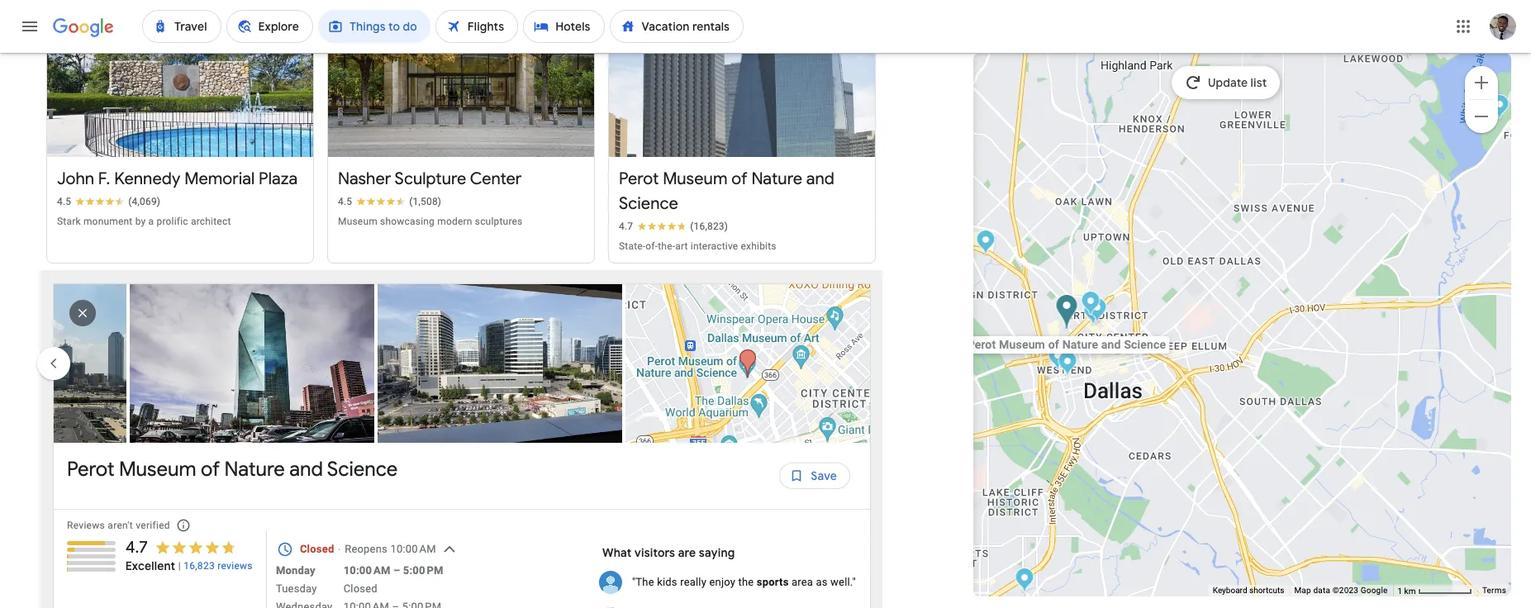 Task type: vqa. For each thing, say whether or not it's contained in the screenshot.
Zoom out map Icon
yes



Task type: locate. For each thing, give the bounding box(es) containing it.
the dallas arboretum and botanical garden image
[[1490, 94, 1509, 121]]

nasher sculpture center image
[[1088, 298, 1107, 325]]

keyboard shortcuts
[[1213, 586, 1285, 595]]

data
[[1314, 586, 1331, 595]]

exhibits
[[741, 241, 777, 252]]

nasher sculpture center
[[338, 169, 522, 189]]

1
[[1398, 586, 1403, 595]]

16,823 reviews link
[[184, 560, 253, 573]]

really
[[680, 576, 707, 589]]

f.
[[98, 169, 110, 189]]

"the
[[632, 576, 654, 589]]

and
[[806, 169, 835, 189], [290, 457, 323, 482]]

visitors
[[635, 546, 675, 560]]

(16,823)
[[690, 221, 728, 232]]

of-
[[646, 241, 658, 252]]

0 vertical spatial nature
[[752, 169, 802, 189]]

sculpture
[[395, 169, 466, 189]]

as
[[816, 576, 828, 589]]

1 vertical spatial 10:00 am
[[344, 565, 391, 577]]

©2023
[[1333, 586, 1359, 595]]

perot museum of nature and science up reviews aren't verified icon
[[67, 457, 398, 482]]

"the kids really enjoy the sports area as well."
[[632, 576, 856, 589]]

closed left "⋅"
[[300, 543, 334, 555]]

perot up reviews
[[67, 457, 114, 482]]

2 vertical spatial museum
[[119, 457, 196, 482]]

closed for closed ⋅ reopens 10:00 am
[[300, 543, 334, 555]]

saying
[[699, 546, 735, 560]]

museum up (16,823)
[[663, 169, 728, 189]]

0 vertical spatial perot museum of nature and science
[[619, 169, 835, 214]]

save button
[[780, 456, 850, 496]]

–
[[393, 565, 400, 577]]

science up 4.7 out of 5 stars from 16,823 reviews image
[[619, 193, 678, 214]]

of up "exhibits"
[[732, 169, 748, 189]]

0 horizontal spatial and
[[290, 457, 323, 482]]

list
[[1251, 75, 1267, 90]]

1 horizontal spatial science
[[619, 193, 678, 214]]

1 horizontal spatial of
[[732, 169, 748, 189]]

1 horizontal spatial 4.7
[[619, 221, 633, 232]]

reopens
[[345, 543, 388, 555]]

1 vertical spatial and
[[290, 457, 323, 482]]

area
[[792, 576, 813, 589]]

0 vertical spatial 4.7
[[619, 221, 633, 232]]

1 vertical spatial perot
[[67, 457, 114, 482]]

nature
[[752, 169, 802, 189], [224, 457, 285, 482]]

0 horizontal spatial science
[[327, 457, 398, 482]]

0 horizontal spatial nature
[[224, 457, 285, 482]]

1 horizontal spatial museum
[[338, 216, 378, 227]]

of
[[732, 169, 748, 189], [201, 457, 220, 482]]

4.5 inside image
[[338, 196, 352, 208]]

1 km
[[1398, 586, 1418, 595]]

1 horizontal spatial perot
[[619, 169, 659, 189]]

keyboard
[[1213, 586, 1248, 595]]

verified
[[136, 520, 170, 531]]

|
[[178, 560, 181, 572]]

0 vertical spatial closed
[[300, 543, 334, 555]]

by
[[135, 216, 146, 227]]

center
[[470, 169, 522, 189]]

john
[[57, 169, 94, 189]]

10:00 am down 'reopens'
[[344, 565, 391, 577]]

1 vertical spatial science
[[327, 457, 398, 482]]

4.7 for 4.7 out of 5 stars from 16,823 reviews image
[[619, 221, 633, 232]]

km
[[1405, 586, 1416, 595]]

interactive
[[691, 241, 738, 252]]

4.7 inside image
[[619, 221, 633, 232]]

4.5 inside "image"
[[57, 196, 71, 208]]

zoom in map image
[[1472, 72, 1492, 92]]

2 4.5 from the left
[[338, 196, 352, 208]]

1 horizontal spatial closed
[[344, 583, 378, 595]]

nasher
[[338, 169, 391, 189]]

4.7 out of 5 stars from 16,823 reviews. excellent. element
[[125, 537, 253, 574]]

perot
[[619, 169, 659, 189], [67, 457, 114, 482]]

1 vertical spatial of
[[201, 457, 220, 482]]

memorial
[[184, 169, 255, 189]]

2 horizontal spatial museum
[[663, 169, 728, 189]]

4.7 up state-
[[619, 221, 633, 232]]

0 horizontal spatial closed
[[300, 543, 334, 555]]

closed down 10:00 am – 5:00 pm
[[344, 583, 378, 595]]

4.5
[[57, 196, 71, 208], [338, 196, 352, 208]]

1 4.5 from the left
[[57, 196, 71, 208]]

1 horizontal spatial nature
[[752, 169, 802, 189]]

closed for closed
[[344, 583, 378, 595]]

museum down the 4.5 out of 5 stars from 1,508 reviews image
[[338, 216, 378, 227]]

zoom out map image
[[1472, 106, 1492, 126]]

dallas zoo image
[[1015, 568, 1034, 595]]

reviews aren't verified
[[67, 520, 170, 531]]

perot museum of nature and science image
[[1055, 294, 1078, 331]]

0 vertical spatial science
[[619, 193, 678, 214]]

4.5 down the nasher
[[338, 196, 352, 208]]

4.7 up 'excellent'
[[125, 537, 148, 558]]

the-
[[658, 241, 675, 252]]

of up reviews aren't verified icon
[[201, 457, 220, 482]]

0 vertical spatial perot
[[619, 169, 659, 189]]

klyde warren park image
[[1081, 291, 1100, 318]]

sculptures
[[475, 216, 523, 227]]

0 horizontal spatial perot
[[67, 457, 114, 482]]

0 vertical spatial museum
[[663, 169, 728, 189]]

1 vertical spatial closed
[[344, 583, 378, 595]]

the
[[738, 576, 754, 589]]

4.5 up stark
[[57, 196, 71, 208]]

what
[[602, 546, 632, 560]]

museum up 'verified'
[[119, 457, 196, 482]]

previous image
[[34, 344, 74, 384]]

architect
[[191, 216, 231, 227]]

map data ©2023 google
[[1295, 586, 1388, 595]]

sports
[[757, 576, 789, 589]]

reviews aren't verified image
[[164, 506, 203, 546]]

0 horizontal spatial 4.5
[[57, 196, 71, 208]]

⋅
[[337, 543, 342, 555]]

what visitors are saying
[[602, 546, 735, 560]]

showcasing
[[380, 216, 435, 227]]

perot museum of nature and science
[[619, 169, 835, 214], [67, 457, 398, 482]]

perot museum of nature and science up (16,823)
[[619, 169, 835, 214]]

4.5 for nasher sculpture center
[[338, 196, 352, 208]]

1 horizontal spatial 4.5
[[338, 196, 352, 208]]

stark monument by a prolific architect
[[57, 216, 231, 227]]

10:00 am up 5:00 pm on the bottom left of the page
[[390, 543, 436, 555]]

the sixth floor museum at dealey plaza image
[[1048, 345, 1067, 373]]

a
[[148, 216, 154, 227]]

1 horizontal spatial and
[[806, 169, 835, 189]]

4.5 out of 5 stars from 4,069 reviews image
[[57, 195, 161, 208]]

0 horizontal spatial of
[[201, 457, 220, 482]]

closed
[[300, 543, 334, 555], [344, 583, 378, 595]]

4.7
[[619, 221, 633, 232], [125, 537, 148, 558]]

0 horizontal spatial 4.7
[[125, 537, 148, 558]]

4.7 for 4.7 out of 5 stars from 16,823 reviews. excellent. element
[[125, 537, 148, 558]]

1 vertical spatial nature
[[224, 457, 285, 482]]

1 vertical spatial perot museum of nature and science
[[67, 457, 398, 482]]

museum
[[663, 169, 728, 189], [338, 216, 378, 227], [119, 457, 196, 482]]

4.7 out of 5 stars from 16,823 reviews image
[[619, 220, 728, 233]]

0 horizontal spatial perot museum of nature and science
[[67, 457, 398, 482]]

perot up 4.7 out of 5 stars from 16,823 reviews image
[[619, 169, 659, 189]]

16,823
[[184, 560, 215, 572]]

1 vertical spatial museum
[[338, 216, 378, 227]]

1 vertical spatial 4.7
[[125, 537, 148, 558]]

10:00 am – 5:00 pm
[[344, 565, 444, 577]]

list item
[[378, 272, 626, 455], [626, 280, 870, 447], [0, 284, 130, 443], [130, 284, 378, 443]]

list
[[0, 272, 870, 460]]

science
[[619, 193, 678, 214], [327, 457, 398, 482]]

terms
[[1483, 586, 1507, 595]]

closed ⋅ reopens 10:00 am
[[300, 543, 436, 555]]

10:00 am
[[390, 543, 436, 555], [344, 565, 391, 577]]

1 horizontal spatial perot museum of nature and science
[[619, 169, 835, 214]]

science up 'reopens'
[[327, 457, 398, 482]]



Task type: describe. For each thing, give the bounding box(es) containing it.
stark
[[57, 216, 81, 227]]

0 horizontal spatial museum
[[119, 457, 196, 482]]

(4,069)
[[128, 196, 161, 208]]

state-of-the-art interactive exhibits
[[619, 241, 777, 252]]

john f. kennedy memorial plaza image
[[1058, 351, 1077, 379]]

nature inside perot museum of nature and science
[[752, 169, 802, 189]]

perot inside perot museum of nature and science element
[[67, 457, 114, 482]]

science inside perot museum of nature and science
[[619, 193, 678, 214]]

reviews
[[218, 560, 253, 572]]

save
[[811, 469, 837, 484]]

update list
[[1208, 75, 1267, 90]]

monument
[[83, 216, 133, 227]]

(1,508)
[[409, 196, 441, 208]]

tuesday
[[276, 583, 317, 595]]

aren't
[[108, 520, 133, 531]]

modern
[[437, 216, 472, 227]]

update list button
[[1172, 66, 1280, 99]]

perot museum of nature and science element
[[67, 456, 398, 496]]

john f. kennedy memorial plaza
[[57, 169, 298, 189]]

map region
[[831, 12, 1531, 608]]

5:00 pm
[[403, 565, 444, 577]]

excellent | 16,823 reviews
[[125, 559, 253, 574]]

1 km button
[[1393, 585, 1478, 597]]

0 vertical spatial of
[[732, 169, 748, 189]]

kids
[[657, 576, 677, 589]]

medieval times dinner & tournament image
[[976, 230, 995, 257]]

monday
[[276, 565, 316, 577]]

enjoy
[[709, 576, 736, 589]]

keyboard shortcuts button
[[1213, 585, 1285, 597]]

0 vertical spatial and
[[806, 169, 835, 189]]

prolific
[[157, 216, 188, 227]]

art
[[675, 241, 688, 252]]

state-
[[619, 241, 646, 252]]

plaza
[[259, 169, 298, 189]]

shortcuts
[[1250, 586, 1285, 595]]

update
[[1208, 75, 1248, 90]]

are
[[678, 546, 696, 560]]

excellent
[[125, 559, 176, 574]]

map
[[1295, 586, 1311, 595]]

google
[[1361, 586, 1388, 595]]

main menu image
[[20, 17, 40, 36]]

4.5 out of 5 stars from 1,508 reviews image
[[338, 195, 441, 208]]

kennedy
[[114, 169, 181, 189]]

reviews
[[67, 520, 105, 531]]

well."
[[831, 576, 856, 589]]

close detail image
[[63, 293, 102, 333]]

4.5 for john f. kennedy memorial plaza
[[57, 196, 71, 208]]

0 vertical spatial 10:00 am
[[390, 543, 436, 555]]

terms link
[[1483, 586, 1507, 595]]

museum showcasing modern sculptures
[[338, 216, 523, 227]]

dallas museum of art image
[[1083, 300, 1102, 327]]



